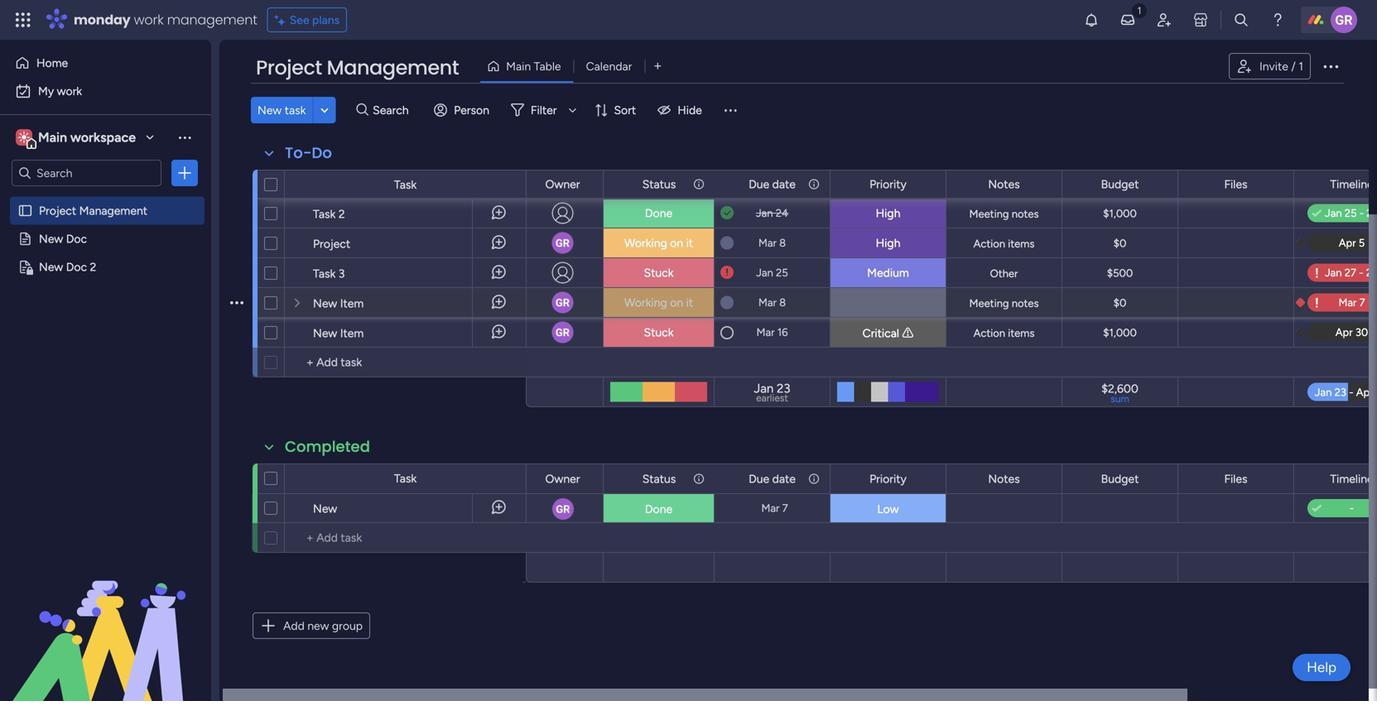 Task type: locate. For each thing, give the bounding box(es) containing it.
1 stuck from the top
[[644, 266, 674, 280]]

options image
[[1321, 56, 1341, 76], [176, 165, 193, 181], [230, 282, 243, 323]]

0 vertical spatial options image
[[1321, 56, 1341, 76]]

meeting up the other
[[969, 207, 1009, 221]]

notes up the other
[[1012, 207, 1039, 221]]

doc down new doc
[[66, 260, 87, 274]]

help image
[[1270, 12, 1286, 28]]

0 vertical spatial new item
[[313, 296, 364, 311]]

1 horizontal spatial main
[[506, 59, 531, 73]]

dapulse checkmark sign image
[[1313, 499, 1321, 519]]

1 horizontal spatial options image
[[230, 282, 243, 323]]

meeting notes
[[969, 207, 1039, 221], [969, 297, 1039, 310]]

invite / 1 button
[[1229, 53, 1311, 80]]

doc
[[66, 232, 87, 246], [66, 260, 87, 274]]

1 vertical spatial options image
[[176, 165, 193, 181]]

1 vertical spatial 2
[[90, 260, 96, 274]]

1 budget from the top
[[1101, 177, 1139, 191]]

project management inside list box
[[39, 204, 147, 218]]

project up task
[[256, 54, 322, 82]]

due date for 1st 'due date' field
[[749, 177, 796, 191]]

priority
[[870, 177, 907, 191], [870, 472, 907, 486]]

hide
[[678, 103, 702, 117]]

0 horizontal spatial 2
[[90, 260, 96, 274]]

new item
[[313, 296, 364, 311], [313, 326, 364, 340]]

notifications image
[[1083, 12, 1100, 28]]

2 $1,000 from the top
[[1103, 326, 1137, 340]]

mar 8
[[758, 236, 786, 250], [758, 296, 786, 309]]

1 vertical spatial new item
[[313, 326, 364, 340]]

notes
[[988, 177, 1020, 191], [988, 472, 1020, 486]]

1 vertical spatial files
[[1224, 472, 1248, 486]]

0 horizontal spatial management
[[79, 204, 147, 218]]

1 vertical spatial timeline field
[[1326, 470, 1377, 488]]

high
[[876, 206, 901, 220], [876, 236, 901, 250]]

$0
[[1114, 237, 1127, 250], [1114, 296, 1127, 310]]

1 horizontal spatial management
[[327, 54, 459, 82]]

column information image
[[692, 178, 706, 191], [807, 472, 821, 486]]

select product image
[[15, 12, 31, 28]]

1 status field from the top
[[638, 175, 680, 193]]

1 vertical spatial project
[[39, 204, 76, 218]]

0 vertical spatial owner field
[[541, 175, 584, 193]]

status
[[642, 177, 676, 191], [642, 472, 676, 486]]

files field for to-do
[[1220, 175, 1252, 193]]

1 action from the top
[[974, 237, 1005, 251]]

0 vertical spatial notes field
[[984, 175, 1024, 193]]

due down earliest
[[749, 472, 770, 486]]

main table button
[[480, 53, 574, 80]]

it
[[686, 236, 693, 250], [686, 296, 693, 310]]

action up the other
[[974, 237, 1005, 251]]

timeline for 2nd timeline field from the bottom
[[1330, 177, 1374, 191]]

person
[[454, 103, 489, 117]]

1 vertical spatial action items
[[974, 327, 1035, 340]]

0 vertical spatial meeting notes
[[969, 207, 1039, 221]]

management inside field
[[327, 54, 459, 82]]

1 vertical spatial action
[[974, 327, 1005, 340]]

2 action items from the top
[[974, 327, 1035, 340]]

my work
[[38, 84, 82, 98]]

2 meeting notes from the top
[[969, 297, 1039, 310]]

1 vertical spatial files field
[[1220, 470, 1252, 488]]

0 vertical spatial no file image
[[1228, 203, 1242, 223]]

help button
[[1293, 654, 1351, 682]]

timeline for 2nd timeline field from the top of the page
[[1330, 472, 1374, 486]]

1 vertical spatial $1,000
[[1103, 326, 1137, 340]]

Priority field
[[865, 175, 911, 193], [865, 470, 911, 488]]

notes
[[1012, 207, 1039, 221], [1012, 297, 1039, 310]]

2 vertical spatial jan
[[754, 381, 774, 396]]

0 vertical spatial mar 8
[[758, 236, 786, 250]]

main inside workspace selection element
[[38, 130, 67, 145]]

8
[[779, 236, 786, 250], [779, 296, 786, 309]]

1 vertical spatial jan
[[756, 266, 773, 279]]

mar up mar 16 at top right
[[758, 296, 777, 309]]

0 vertical spatial budget
[[1101, 177, 1139, 191]]

lottie animation image
[[0, 534, 211, 701]]

doc for new doc
[[66, 232, 87, 246]]

1 working on it from the top
[[624, 236, 693, 250]]

monday marketplace image
[[1193, 12, 1209, 28]]

action items down the other
[[974, 327, 1035, 340]]

project management down search in workspace field
[[39, 204, 147, 218]]

on
[[670, 236, 683, 250], [670, 296, 683, 310]]

hide button
[[651, 97, 712, 123]]

due up jan 24 at the right top of page
[[749, 177, 770, 191]]

doc up new doc 2
[[66, 232, 87, 246]]

0 vertical spatial public board image
[[17, 203, 33, 219]]

1 no file image from the top
[[1228, 203, 1242, 223]]

items up the other
[[1008, 237, 1035, 251]]

2 up 3
[[339, 207, 345, 221]]

1 horizontal spatial column information image
[[807, 178, 821, 191]]

date up 24 on the right of page
[[772, 177, 796, 191]]

1 vertical spatial due date
[[749, 472, 796, 486]]

meeting notes down the other
[[969, 297, 1039, 310]]

1 due date field from the top
[[745, 175, 800, 193]]

no file image down no file icon
[[1228, 323, 1242, 342]]

0 vertical spatial priority
[[870, 177, 907, 191]]

1 vertical spatial management
[[79, 204, 147, 218]]

0 vertical spatial due date
[[749, 177, 796, 191]]

Completed field
[[281, 436, 374, 458]]

no file image left dapulse checkmark sign icon
[[1228, 203, 1242, 223]]

see plans
[[290, 13, 340, 27]]

2 priority field from the top
[[865, 470, 911, 488]]

1 vertical spatial status field
[[638, 470, 680, 488]]

main left table
[[506, 59, 531, 73]]

work right my at the top left
[[57, 84, 82, 98]]

notes down the other
[[1012, 297, 1039, 310]]

0 vertical spatial date
[[772, 177, 796, 191]]

1 vertical spatial on
[[670, 296, 683, 310]]

greg robinson image
[[1331, 7, 1357, 33]]

0 vertical spatial 8
[[779, 236, 786, 250]]

1 vertical spatial notes
[[988, 472, 1020, 486]]

management
[[327, 54, 459, 82], [79, 204, 147, 218]]

1 vertical spatial meeting notes
[[969, 297, 1039, 310]]

option
[[0, 196, 211, 199]]

1 vertical spatial high
[[876, 236, 901, 250]]

1 due date from the top
[[749, 177, 796, 191]]

2 items from the top
[[1008, 327, 1035, 340]]

0 vertical spatial items
[[1008, 237, 1035, 251]]

$1,000 up $500
[[1103, 207, 1137, 220]]

main table
[[506, 59, 561, 73]]

1 on from the top
[[670, 236, 683, 250]]

monday work management
[[74, 10, 257, 29]]

jan for 25
[[756, 266, 773, 279]]

jan left 24 on the right of page
[[756, 207, 773, 220]]

workspace image
[[16, 128, 32, 147], [18, 128, 30, 147]]

jan left 23
[[754, 381, 774, 396]]

due date up jan 24 at the right top of page
[[749, 177, 796, 191]]

1 8 from the top
[[779, 236, 786, 250]]

owner
[[545, 177, 580, 191], [545, 472, 580, 486]]

2 budget from the top
[[1101, 472, 1139, 486]]

jan inside jan 23 earliest
[[754, 381, 774, 396]]

no file image
[[1228, 203, 1242, 223], [1228, 323, 1242, 342]]

new inside button
[[258, 103, 282, 117]]

0 vertical spatial notes
[[1012, 207, 1039, 221]]

group
[[332, 619, 363, 633]]

2 timeline from the top
[[1330, 472, 1374, 486]]

1 vertical spatial status
[[642, 472, 676, 486]]

budget for first budget field from the top
[[1101, 177, 1139, 191]]

$1,000
[[1103, 207, 1137, 220], [1103, 326, 1137, 340]]

action
[[974, 237, 1005, 251], [974, 327, 1005, 340]]

jan left 25
[[756, 266, 773, 279]]

management down search in workspace field
[[79, 204, 147, 218]]

1 vertical spatial stuck
[[644, 325, 674, 340]]

files for completed
[[1224, 472, 1248, 486]]

Budget field
[[1097, 175, 1143, 193], [1097, 470, 1143, 488]]

0 vertical spatial 2
[[339, 207, 345, 221]]

dapulse addbtn image
[[1226, 212, 1230, 218]]

1 vertical spatial owner
[[545, 472, 580, 486]]

1 vertical spatial owner field
[[541, 470, 584, 488]]

2 working on it from the top
[[624, 296, 693, 310]]

1 files from the top
[[1224, 177, 1248, 191]]

0 horizontal spatial work
[[57, 84, 82, 98]]

0 vertical spatial doc
[[66, 232, 87, 246]]

1 vertical spatial date
[[772, 472, 796, 486]]

done
[[645, 206, 673, 220]]

0 vertical spatial owner
[[545, 177, 580, 191]]

1 files field from the top
[[1220, 175, 1252, 193]]

1 vertical spatial work
[[57, 84, 82, 98]]

mar 8 down jan 25
[[758, 296, 786, 309]]

2 notes field from the top
[[984, 470, 1024, 488]]

1 public board image from the top
[[17, 203, 33, 219]]

2 status from the top
[[642, 472, 676, 486]]

dapulse checkmark sign image
[[1313, 204, 1321, 224]]

project management
[[256, 54, 459, 82], [39, 204, 147, 218]]

0 vertical spatial management
[[327, 54, 459, 82]]

1 date from the top
[[772, 177, 796, 191]]

1 meeting notes from the top
[[969, 207, 1039, 221]]

action items up the other
[[974, 237, 1035, 251]]

see plans button
[[267, 7, 347, 32]]

1 vertical spatial working on it
[[624, 296, 693, 310]]

0 vertical spatial notes
[[988, 177, 1020, 191]]

Timeline field
[[1326, 175, 1377, 193], [1326, 470, 1377, 488]]

2 files from the top
[[1224, 472, 1248, 486]]

1 vertical spatial $0
[[1114, 296, 1127, 310]]

new
[[258, 103, 282, 117], [39, 232, 63, 246], [39, 260, 63, 274], [313, 296, 337, 311], [313, 326, 337, 340]]

2 horizontal spatial options image
[[1321, 56, 1341, 76]]

0 vertical spatial on
[[670, 236, 683, 250]]

0 vertical spatial timeline field
[[1326, 175, 1377, 193]]

8 up 25
[[779, 236, 786, 250]]

meeting down the other
[[969, 297, 1009, 310]]

Status field
[[638, 175, 680, 193], [638, 470, 680, 488]]

items
[[1008, 237, 1035, 251], [1008, 327, 1035, 340]]

working on it
[[624, 236, 693, 250], [624, 296, 693, 310]]

main inside button
[[506, 59, 531, 73]]

Owner field
[[541, 175, 584, 193], [541, 470, 584, 488]]

column information image
[[807, 178, 821, 191], [692, 472, 706, 486]]

0 vertical spatial $0
[[1114, 237, 1127, 250]]

0 vertical spatial budget field
[[1097, 175, 1143, 193]]

1 notes from the top
[[1012, 207, 1039, 221]]

1 vertical spatial 8
[[779, 296, 786, 309]]

Files field
[[1220, 175, 1252, 193], [1220, 470, 1252, 488]]

date
[[772, 177, 796, 191], [772, 472, 796, 486]]

2 due date field from the top
[[745, 470, 800, 488]]

1 vertical spatial due
[[749, 472, 770, 486]]

$2,600
[[1102, 382, 1139, 396]]

1 vertical spatial timeline
[[1330, 472, 1374, 486]]

stuck
[[644, 266, 674, 280], [644, 325, 674, 340]]

calendar button
[[574, 53, 645, 80]]

critical
[[863, 326, 899, 340]]

v2 search image
[[356, 101, 369, 119]]

0 horizontal spatial column information image
[[692, 178, 706, 191]]

0 vertical spatial files field
[[1220, 175, 1252, 193]]

0 vertical spatial mar
[[758, 236, 777, 250]]

main
[[506, 59, 531, 73], [38, 130, 67, 145]]

0 vertical spatial column information image
[[807, 178, 821, 191]]

new
[[307, 619, 329, 633]]

2 doc from the top
[[66, 260, 87, 274]]

due date for second 'due date' field from the top of the page
[[749, 472, 796, 486]]

due date field up jan 24 at the right top of page
[[745, 175, 800, 193]]

public board image
[[17, 203, 33, 219], [17, 231, 33, 247]]

budget for first budget field from the bottom
[[1101, 472, 1139, 486]]

date down earliest
[[772, 472, 796, 486]]

0 vertical spatial high
[[876, 206, 901, 220]]

0 vertical spatial action items
[[974, 237, 1035, 251]]

0 vertical spatial timeline
[[1330, 177, 1374, 191]]

main for main table
[[506, 59, 531, 73]]

0 vertical spatial priority field
[[865, 175, 911, 193]]

mar left 16
[[757, 326, 775, 339]]

1 status from the top
[[642, 177, 676, 191]]

Due date field
[[745, 175, 800, 193], [745, 470, 800, 488]]

critical ⚠️️
[[863, 326, 914, 340]]

2 date from the top
[[772, 472, 796, 486]]

working
[[624, 236, 667, 250], [624, 296, 667, 310]]

timeline
[[1330, 177, 1374, 191], [1330, 472, 1374, 486]]

due date
[[749, 177, 796, 191], [749, 472, 796, 486]]

2 working from the top
[[624, 296, 667, 310]]

0 vertical spatial $1,000
[[1103, 207, 1137, 220]]

1 horizontal spatial 2
[[339, 207, 345, 221]]

angle down image
[[321, 104, 329, 116]]

1 vertical spatial mar 8
[[758, 296, 786, 309]]

1 vertical spatial priority field
[[865, 470, 911, 488]]

1 priority field from the top
[[865, 175, 911, 193]]

0 horizontal spatial project management
[[39, 204, 147, 218]]

add
[[283, 619, 305, 633]]

2 high from the top
[[876, 236, 901, 250]]

1 vertical spatial project management
[[39, 204, 147, 218]]

management up search field
[[327, 54, 459, 82]]

action down the other
[[974, 327, 1005, 340]]

project up new doc
[[39, 204, 76, 218]]

project management up v2 search 'icon'
[[256, 54, 459, 82]]

1 items from the top
[[1008, 237, 1035, 251]]

1 vertical spatial main
[[38, 130, 67, 145]]

⚠️️
[[902, 326, 914, 340]]

0 vertical spatial jan
[[756, 207, 773, 220]]

2 public board image from the top
[[17, 231, 33, 247]]

work inside option
[[57, 84, 82, 98]]

items down the other
[[1008, 327, 1035, 340]]

1 vertical spatial public board image
[[17, 231, 33, 247]]

0 vertical spatial due date field
[[745, 175, 800, 193]]

2 right private board icon
[[90, 260, 96, 274]]

home link
[[10, 50, 201, 76]]

task 2
[[313, 207, 345, 221]]

files
[[1224, 177, 1248, 191], [1224, 472, 1248, 486]]

0 vertical spatial due
[[749, 177, 770, 191]]

1 notes from the top
[[988, 177, 1020, 191]]

0 horizontal spatial main
[[38, 130, 67, 145]]

2
[[339, 207, 345, 221], [90, 260, 96, 274]]

1 vertical spatial priority
[[870, 472, 907, 486]]

jan
[[756, 207, 773, 220], [756, 266, 773, 279], [754, 381, 774, 396]]

1 high from the top
[[876, 206, 901, 220]]

1 vertical spatial working
[[624, 296, 667, 310]]

$0 up $500
[[1114, 237, 1127, 250]]

1 vertical spatial column information image
[[807, 472, 821, 486]]

files for to-do
[[1224, 177, 1248, 191]]

2 on from the top
[[670, 296, 683, 310]]

0 vertical spatial work
[[134, 10, 164, 29]]

23
[[777, 381, 790, 396]]

1 horizontal spatial work
[[134, 10, 164, 29]]

1 owner from the top
[[545, 177, 580, 191]]

1 vertical spatial no file image
[[1228, 323, 1242, 342]]

+ Add task text field
[[293, 353, 518, 373]]

list box
[[0, 193, 211, 505]]

new doc 2
[[39, 260, 96, 274]]

due
[[749, 177, 770, 191], [749, 472, 770, 486]]

add new group
[[283, 619, 363, 633]]

0 vertical spatial working
[[624, 236, 667, 250]]

invite
[[1260, 59, 1288, 73]]

1 horizontal spatial column information image
[[807, 472, 821, 486]]

mar 8 up jan 25
[[758, 236, 786, 250]]

1 vertical spatial due date field
[[745, 470, 800, 488]]

0 vertical spatial meeting
[[969, 207, 1009, 221]]

$0 down $500
[[1114, 296, 1127, 310]]

1 vertical spatial doc
[[66, 260, 87, 274]]

1 doc from the top
[[66, 232, 87, 246]]

task
[[394, 178, 417, 192], [313, 207, 336, 221], [313, 267, 336, 281], [394, 472, 417, 486]]

$1,000 up $2,600
[[1103, 326, 1137, 340]]

Notes field
[[984, 175, 1024, 193], [984, 470, 1024, 488]]

0 vertical spatial action
[[974, 237, 1005, 251]]

action items
[[974, 237, 1035, 251], [974, 327, 1035, 340]]

main down my at the top left
[[38, 130, 67, 145]]

1 it from the top
[[686, 236, 693, 250]]

due date field down earliest
[[745, 470, 800, 488]]

due date down earliest
[[749, 472, 796, 486]]

work right "monday" on the left
[[134, 10, 164, 29]]

mar down jan 24 at the right top of page
[[758, 236, 777, 250]]

0 vertical spatial status field
[[638, 175, 680, 193]]

8 up 16
[[779, 296, 786, 309]]

meeting notes up the other
[[969, 207, 1039, 221]]

budget
[[1101, 177, 1139, 191], [1101, 472, 1139, 486]]

project down task 2
[[313, 237, 350, 251]]

to-
[[285, 142, 312, 164]]

2 due date from the top
[[749, 472, 796, 486]]

1 new item from the top
[[313, 296, 364, 311]]

1 vertical spatial notes
[[1012, 297, 1039, 310]]

project
[[256, 54, 322, 82], [39, 204, 76, 218], [313, 237, 350, 251]]

2 new item from the top
[[313, 326, 364, 340]]

2 files field from the top
[[1220, 470, 1252, 488]]

new task button
[[251, 97, 313, 123]]

24
[[776, 207, 788, 220]]

work for my
[[57, 84, 82, 98]]

1 timeline from the top
[[1330, 177, 1374, 191]]

1 action items from the top
[[974, 237, 1035, 251]]

25
[[776, 266, 788, 279]]



Task type: vqa. For each thing, say whether or not it's contained in the screenshot.
the bottom the Project
yes



Task type: describe. For each thing, give the bounding box(es) containing it.
sort
[[614, 103, 636, 117]]

add view image
[[654, 60, 661, 72]]

sum
[[1111, 393, 1129, 405]]

jan 23 earliest
[[754, 381, 790, 404]]

2 workspace image from the left
[[18, 128, 30, 147]]

1 mar 8 from the top
[[758, 236, 786, 250]]

1 item from the top
[[340, 296, 364, 311]]

new doc
[[39, 232, 87, 246]]

private board image
[[17, 259, 33, 275]]

invite members image
[[1156, 12, 1173, 28]]

v2 done deadline image
[[720, 205, 734, 221]]

1 due from the top
[[749, 177, 770, 191]]

project management inside field
[[256, 54, 459, 82]]

new task
[[258, 103, 306, 117]]

my
[[38, 84, 54, 98]]

project inside field
[[256, 54, 322, 82]]

2 owner field from the top
[[541, 470, 584, 488]]

home option
[[10, 50, 201, 76]]

status for 2nd status field from the bottom
[[642, 177, 676, 191]]

1 $0 from the top
[[1114, 237, 1127, 250]]

2 meeting from the top
[[969, 297, 1009, 310]]

2 notes from the top
[[1012, 297, 1039, 310]]

2 $0 from the top
[[1114, 296, 1127, 310]]

jan for 24
[[756, 207, 773, 220]]

files field for completed
[[1220, 470, 1252, 488]]

jan for 23
[[754, 381, 774, 396]]

other
[[990, 267, 1018, 280]]

date for 1st 'due date' field
[[772, 177, 796, 191]]

2 status field from the top
[[638, 470, 680, 488]]

project inside list box
[[39, 204, 76, 218]]

2 8 from the top
[[779, 296, 786, 309]]

main workspace button
[[12, 123, 161, 152]]

1 priority from the top
[[870, 177, 907, 191]]

public board image for project management
[[17, 203, 33, 219]]

filter
[[531, 103, 557, 117]]

invite / 1
[[1260, 59, 1303, 73]]

mar 16
[[757, 326, 788, 339]]

1 timeline field from the top
[[1326, 175, 1377, 193]]

1 vertical spatial mar
[[758, 296, 777, 309]]

2 action from the top
[[974, 327, 1005, 340]]

workspace options image
[[176, 129, 193, 146]]

/
[[1291, 59, 1296, 73]]

home
[[36, 56, 68, 70]]

status for 1st status field from the bottom of the page
[[642, 472, 676, 486]]

list box containing project management
[[0, 193, 211, 505]]

1 vertical spatial column information image
[[692, 472, 706, 486]]

v2 overdue deadline image
[[720, 265, 734, 281]]

2 priority from the top
[[870, 472, 907, 486]]

$500
[[1107, 267, 1133, 280]]

2 it from the top
[[686, 296, 693, 310]]

table
[[534, 59, 561, 73]]

lottie animation element
[[0, 534, 211, 701]]

arrow down image
[[563, 100, 583, 120]]

date for second 'due date' field from the top of the page
[[772, 472, 796, 486]]

main for main workspace
[[38, 130, 67, 145]]

1
[[1299, 59, 1303, 73]]

2 owner from the top
[[545, 472, 580, 486]]

menu image
[[722, 102, 739, 118]]

1 image
[[1132, 1, 1147, 19]]

jan 24
[[756, 207, 788, 220]]

3
[[339, 267, 345, 281]]

no file image
[[1228, 293, 1242, 313]]

completed
[[285, 436, 370, 458]]

2 vertical spatial options image
[[230, 282, 243, 323]]

1 working from the top
[[624, 236, 667, 250]]

Project Management field
[[252, 54, 463, 82]]

medium
[[867, 266, 909, 280]]

1 notes field from the top
[[984, 175, 1024, 193]]

add new group button
[[253, 613, 370, 639]]

to-do
[[285, 142, 332, 164]]

2 mar 8 from the top
[[758, 296, 786, 309]]

my work option
[[10, 78, 201, 104]]

see
[[290, 13, 309, 27]]

my work link
[[10, 78, 201, 104]]

plans
[[312, 13, 340, 27]]

Search field
[[369, 99, 418, 122]]

public board image for new doc
[[17, 231, 33, 247]]

2 notes from the top
[[988, 472, 1020, 486]]

doc for new doc 2
[[66, 260, 87, 274]]

sort button
[[588, 97, 646, 123]]

1 meeting from the top
[[969, 207, 1009, 221]]

2 no file image from the top
[[1228, 323, 1242, 342]]

2 timeline field from the top
[[1326, 470, 1377, 488]]

calendar
[[586, 59, 632, 73]]

1 workspace image from the left
[[16, 128, 32, 147]]

0 vertical spatial column information image
[[692, 178, 706, 191]]

$2,600 sum
[[1102, 382, 1139, 405]]

filter button
[[504, 97, 583, 123]]

do
[[312, 142, 332, 164]]

2 stuck from the top
[[644, 325, 674, 340]]

task
[[285, 103, 306, 117]]

2 budget field from the top
[[1097, 470, 1143, 488]]

2 item from the top
[[340, 326, 364, 340]]

16
[[777, 326, 788, 339]]

monday
[[74, 10, 130, 29]]

help
[[1307, 659, 1337, 676]]

2 vertical spatial project
[[313, 237, 350, 251]]

1 owner field from the top
[[541, 175, 584, 193]]

management
[[167, 10, 257, 29]]

person button
[[427, 97, 499, 123]]

1 $1,000 from the top
[[1103, 207, 1137, 220]]

earliest
[[756, 392, 788, 404]]

1 budget field from the top
[[1097, 175, 1143, 193]]

work for monday
[[134, 10, 164, 29]]

0 horizontal spatial options image
[[176, 165, 193, 181]]

task 3
[[313, 267, 345, 281]]

main workspace
[[38, 130, 136, 145]]

workspace selection element
[[16, 128, 138, 149]]

2 vertical spatial mar
[[757, 326, 775, 339]]

workspace
[[70, 130, 136, 145]]

search everything image
[[1233, 12, 1250, 28]]

To-Do field
[[281, 142, 336, 164]]

jan 25
[[756, 266, 788, 279]]

2 due from the top
[[749, 472, 770, 486]]

update feed image
[[1120, 12, 1136, 28]]

Search in workspace field
[[35, 164, 138, 183]]



